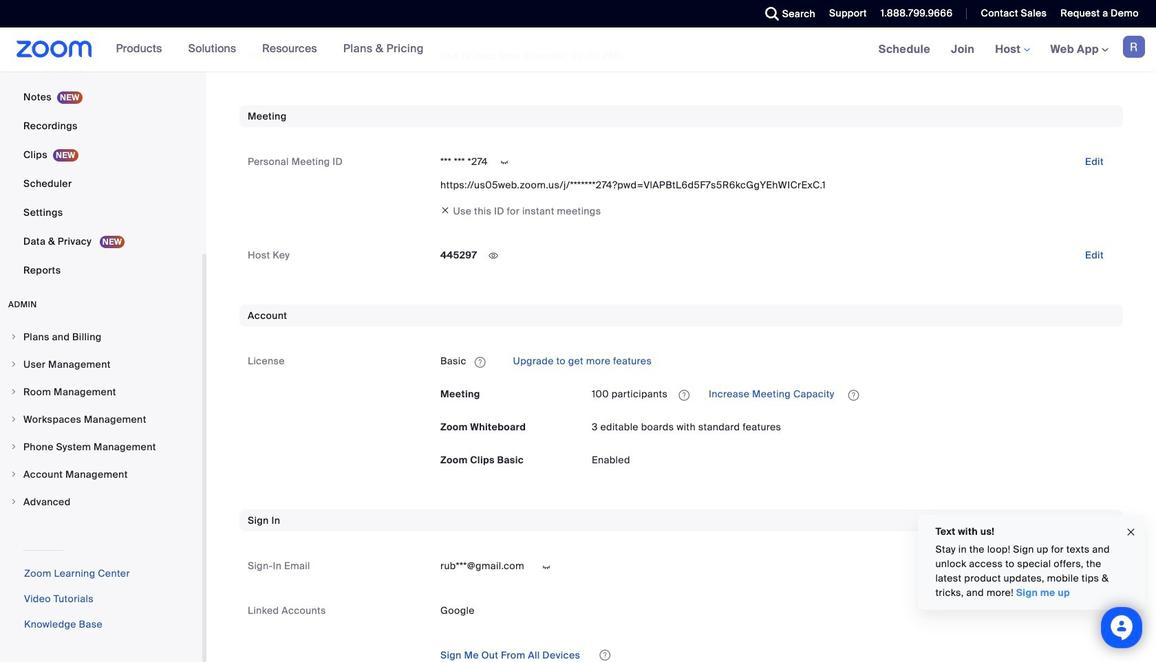 Task type: vqa. For each thing, say whether or not it's contained in the screenshot.
seventh menu item from the bottom of the Admin Menu "menu"
yes



Task type: locate. For each thing, give the bounding box(es) containing it.
2 right image from the top
[[10, 361, 18, 369]]

menu item
[[0, 324, 202, 350], [0, 352, 202, 378], [0, 379, 202, 405], [0, 407, 202, 433], [0, 434, 202, 460], [0, 462, 202, 488], [0, 489, 202, 516]]

personal menu menu
[[0, 0, 202, 286]]

1 menu item from the top
[[0, 324, 202, 350]]

1 right image from the top
[[10, 333, 18, 341]]

2 vertical spatial right image
[[10, 498, 18, 507]]

4 right image from the top
[[10, 443, 18, 452]]

right image for 3rd menu item from the top of the admin menu menu in the left of the page
[[10, 388, 18, 396]]

2 right image from the top
[[10, 471, 18, 479]]

learn more about your license type image
[[473, 358, 487, 367]]

right image for first menu item from the top of the admin menu menu in the left of the page
[[10, 333, 18, 341]]

right image for 3rd menu item from the bottom of the admin menu menu in the left of the page
[[10, 443, 18, 452]]

hide host key image
[[482, 250, 505, 263]]

right image
[[10, 333, 18, 341], [10, 361, 18, 369], [10, 388, 18, 396], [10, 443, 18, 452]]

3 right image from the top
[[10, 388, 18, 396]]

application
[[441, 351, 1115, 373], [592, 384, 1115, 406], [430, 644, 1115, 663]]

1 right image from the top
[[10, 416, 18, 424]]

0 vertical spatial application
[[441, 351, 1115, 373]]

right image
[[10, 416, 18, 424], [10, 471, 18, 479], [10, 498, 18, 507]]

right image for second menu item from the top
[[10, 361, 18, 369]]

banner
[[0, 28, 1156, 72]]

5 menu item from the top
[[0, 434, 202, 460]]

1 vertical spatial right image
[[10, 471, 18, 479]]

product information navigation
[[106, 28, 434, 72]]

meetings navigation
[[868, 28, 1156, 72]]

0 vertical spatial right image
[[10, 416, 18, 424]]

4 menu item from the top
[[0, 407, 202, 433]]

close image
[[1125, 525, 1136, 541]]

admin menu menu
[[0, 324, 202, 517]]

1 vertical spatial application
[[592, 384, 1115, 406]]



Task type: describe. For each thing, give the bounding box(es) containing it.
2 vertical spatial application
[[430, 644, 1115, 663]]

6 menu item from the top
[[0, 462, 202, 488]]

3 right image from the top
[[10, 498, 18, 507]]

3 menu item from the top
[[0, 379, 202, 405]]

show personal meeting id image
[[494, 156, 516, 169]]

learn more about your meeting license image
[[675, 389, 694, 402]]

learn more about signing out from all devices image
[[598, 651, 612, 661]]

2 menu item from the top
[[0, 352, 202, 378]]

7 menu item from the top
[[0, 489, 202, 516]]

profile picture image
[[1123, 36, 1145, 58]]

zoom logo image
[[17, 41, 92, 58]]



